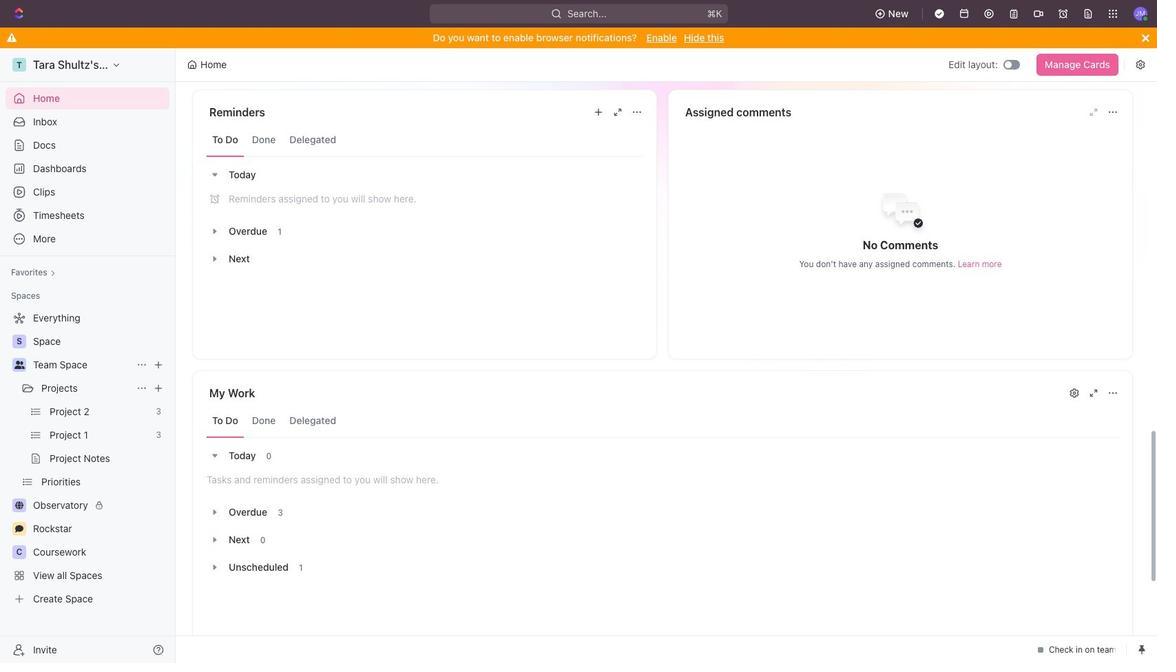 Task type: locate. For each thing, give the bounding box(es) containing it.
comment image
[[15, 525, 23, 533]]

1 vertical spatial tab list
[[207, 404, 1119, 438]]

coursework, , element
[[12, 546, 26, 559]]

tab list
[[207, 123, 643, 157], [207, 404, 1119, 438]]

1 tab list from the top
[[207, 123, 643, 157]]

tree
[[6, 307, 169, 610]]

0 vertical spatial tab list
[[207, 123, 643, 157]]



Task type: describe. For each thing, give the bounding box(es) containing it.
tara shultz's workspace, , element
[[12, 58, 26, 72]]

2 tab list from the top
[[207, 404, 1119, 438]]

tree inside sidebar navigation
[[6, 307, 169, 610]]

sidebar navigation
[[0, 48, 178, 663]]

globe image
[[15, 501, 23, 510]]

space, , element
[[12, 335, 26, 349]]

user group image
[[14, 361, 24, 369]]



Task type: vqa. For each thing, say whether or not it's contained in the screenshot.
text box
no



